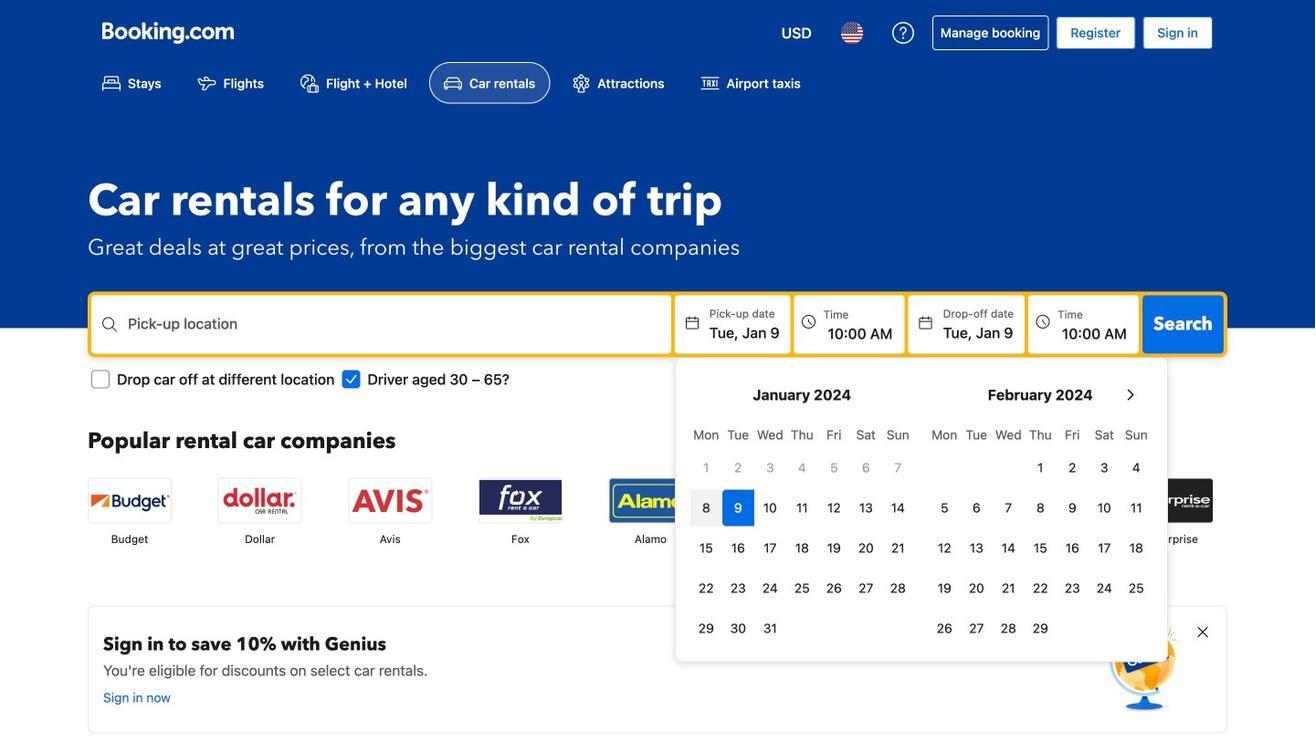 Task type: describe. For each thing, give the bounding box(es) containing it.
20 January 2024 checkbox
[[850, 530, 882, 566]]

28 February 2024 checkbox
[[992, 610, 1024, 647]]

11 January 2024 checkbox
[[786, 490, 818, 526]]

4 February 2024 checkbox
[[1120, 450, 1152, 486]]

29 January 2024 checkbox
[[690, 610, 722, 647]]

13 January 2024 checkbox
[[850, 490, 882, 526]]

29 February 2024 checkbox
[[1024, 610, 1056, 647]]

14 February 2024 checkbox
[[992, 530, 1024, 566]]

12 February 2024 checkbox
[[929, 530, 961, 566]]

27 February 2024 checkbox
[[961, 610, 992, 647]]

21 February 2024 checkbox
[[992, 570, 1024, 607]]

1 January 2024 checkbox
[[690, 450, 722, 486]]

30 January 2024 checkbox
[[722, 610, 754, 647]]

sixt logo image
[[740, 479, 822, 523]]

avis logo image
[[349, 479, 431, 523]]

8 January 2024 checkbox
[[690, 490, 722, 526]]

fox logo image
[[479, 479, 562, 523]]

4 January 2024 checkbox
[[786, 450, 818, 486]]

18 January 2024 checkbox
[[786, 530, 818, 566]]

7 January 2024 checkbox
[[882, 450, 914, 486]]

24 January 2024 checkbox
[[754, 570, 786, 607]]

19 February 2024 checkbox
[[929, 570, 961, 607]]

2 grid from the left
[[929, 417, 1152, 647]]

27 January 2024 checkbox
[[850, 570, 882, 607]]

thrifty logo image
[[870, 479, 952, 523]]

22 January 2024 checkbox
[[690, 570, 722, 607]]

11 February 2024 checkbox
[[1120, 490, 1152, 526]]

14 January 2024 checkbox
[[882, 490, 914, 526]]

12 January 2024 checkbox
[[818, 490, 850, 526]]

alamo logo image
[[610, 479, 692, 523]]

3 February 2024 checkbox
[[1088, 450, 1120, 486]]

booking.com online hotel reservations image
[[102, 22, 234, 44]]

8 February 2024 checkbox
[[1024, 490, 1056, 526]]

21 January 2024 checkbox
[[882, 530, 914, 566]]

20 February 2024 checkbox
[[961, 570, 992, 607]]

22 February 2024 checkbox
[[1024, 570, 1056, 607]]



Task type: locate. For each thing, give the bounding box(es) containing it.
budget logo image
[[89, 479, 171, 523]]

enterprise logo image
[[1131, 479, 1213, 523]]

Pick-up location field
[[128, 324, 671, 346]]

hertz logo image
[[1000, 479, 1083, 523]]

23 January 2024 checkbox
[[722, 570, 754, 607]]

10 February 2024 checkbox
[[1088, 490, 1120, 526]]

dollar logo image
[[219, 479, 301, 523]]

6 February 2024 checkbox
[[961, 490, 992, 526]]

3 January 2024 checkbox
[[754, 450, 786, 486]]

13 February 2024 checkbox
[[961, 530, 992, 566]]

23 February 2024 checkbox
[[1056, 570, 1088, 607]]

6 January 2024 checkbox
[[850, 450, 882, 486]]

5 February 2024 checkbox
[[929, 490, 961, 526]]

9 January 2024 checkbox
[[722, 490, 754, 526]]

26 February 2024 checkbox
[[929, 610, 961, 647]]

10 January 2024 checkbox
[[754, 490, 786, 526]]

1 February 2024 checkbox
[[1024, 450, 1056, 486]]

1 horizontal spatial grid
[[929, 417, 1152, 647]]

17 February 2024 checkbox
[[1088, 530, 1120, 566]]

15 January 2024 checkbox
[[690, 530, 722, 566]]

24 February 2024 checkbox
[[1088, 570, 1120, 607]]

28 January 2024 checkbox
[[882, 570, 914, 607]]

0 horizontal spatial grid
[[690, 417, 914, 647]]

25 February 2024 checkbox
[[1120, 570, 1152, 607]]

31 January 2024 checkbox
[[754, 610, 786, 647]]

5 January 2024 checkbox
[[818, 450, 850, 486]]

1 grid from the left
[[690, 417, 914, 647]]

9 February 2024 checkbox
[[1056, 490, 1088, 526]]

16 February 2024 checkbox
[[1056, 530, 1088, 566]]

7 February 2024 checkbox
[[992, 490, 1024, 526]]

2 January 2024 checkbox
[[722, 450, 754, 486]]

17 January 2024 checkbox
[[754, 530, 786, 566]]

25 January 2024 checkbox
[[786, 570, 818, 607]]

26 January 2024 checkbox
[[818, 570, 850, 607]]

18 February 2024 checkbox
[[1120, 530, 1152, 566]]

15 February 2024 checkbox
[[1024, 530, 1056, 566]]

grid
[[690, 417, 914, 647], [929, 417, 1152, 647]]

cell
[[722, 486, 754, 526]]

19 January 2024 checkbox
[[818, 530, 850, 566]]

16 January 2024 checkbox
[[722, 530, 754, 566]]

2 February 2024 checkbox
[[1056, 450, 1088, 486]]



Task type: vqa. For each thing, say whether or not it's contained in the screenshot.
day
no



